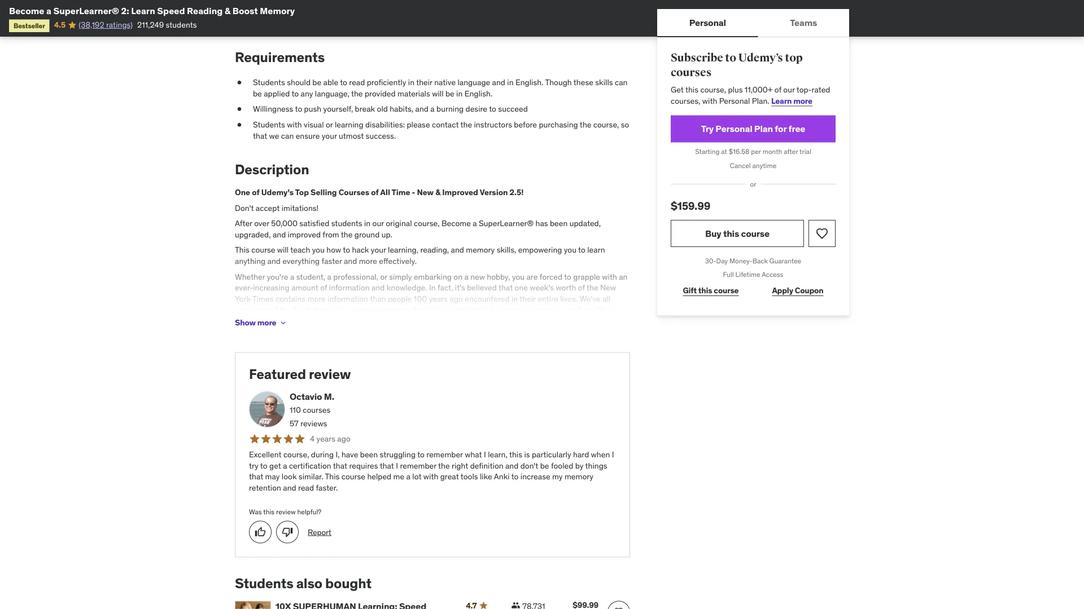 Task type: describe. For each thing, give the bounding box(es) containing it.
get this course, plus 11,000+ of our top-rated courses, with personal plan.
[[671, 85, 831, 106]]

0 vertical spatial learn
[[588, 245, 605, 255]]

fact,
[[438, 283, 453, 293]]

desire
[[466, 104, 487, 114]]

personal inside get this course, plus 11,000+ of our top-rated courses, with personal plan.
[[719, 96, 750, 106]]

and up please
[[415, 104, 429, 114]]

you're
[[267, 272, 288, 282]]

0 horizontal spatial an
[[341, 305, 350, 315]]

trial
[[800, 147, 812, 156]]

can for skills
[[615, 77, 628, 88]]

superlearner® inside the one of udemy's top selling courses of all time - new & improved version 2.5! don't accept imitations! after over 50,000 satisfied students in our original course, become a superlearner® has been updated, upgraded, and improved from the ground up. this course will teach you how to hack your learning, reading, and memory skills, empowering you to learn anything and everything faster and more effectively. whether you're a student, a professional, or simply embarking on a new hobby, you are forced to grapple with an ever-increasing amount of information and knowledge. in fact, it's believed that one week's worth of the new york times contains more information than people 100 years ago encountered in their entire lives. we've all experienced the frustration of an ever-growing reading list, struggling to learn a new language, or forgetting things you learned in even your favorite subjects.
[[479, 219, 534, 229]]

the up learned in the left bottom of the page
[[280, 305, 292, 315]]

0 vertical spatial new
[[417, 187, 434, 198]]

1 horizontal spatial review
[[309, 366, 351, 383]]

reading
[[187, 5, 223, 16]]

ensure
[[296, 131, 320, 141]]

personal inside try personal plan for free link
[[716, 123, 753, 135]]

4 years ago
[[310, 434, 351, 445]]

bestseller
[[14, 21, 45, 30]]

old
[[377, 104, 388, 114]]

teams
[[790, 17, 817, 28]]

0 vertical spatial students
[[166, 20, 197, 30]]

57
[[290, 419, 299, 429]]

the right from
[[341, 230, 353, 240]]

octavio mejía image
[[249, 392, 285, 428]]

empowering
[[518, 245, 562, 255]]

what
[[465, 450, 482, 460]]

you down experienced
[[259, 316, 271, 326]]

and down 50,000
[[273, 230, 286, 240]]

0 horizontal spatial learn
[[131, 5, 155, 16]]

1 horizontal spatial &
[[305, 7, 310, 17]]

to up the lot
[[417, 450, 425, 460]]

in down "one"
[[512, 294, 518, 304]]

with inside students with visual or learning disabilities: please contact the instructors before purchasing the course, so that we can ensure your utmost success.
[[287, 120, 302, 130]]

and down look
[[283, 483, 296, 494]]

and down hack
[[344, 256, 357, 266]]

more inside button
[[257, 318, 276, 328]]

in
[[429, 283, 436, 293]]

for
[[775, 123, 787, 135]]

believed
[[467, 283, 497, 293]]

2 vertical spatial your
[[329, 316, 344, 326]]

thank
[[267, 7, 289, 17]]

1 horizontal spatial new
[[516, 305, 530, 315]]

memory inside the one of udemy's top selling courses of all time - new & improved version 2.5! don't accept imitations! after over 50,000 satisfied students in our original course, become a superlearner® has been updated, upgraded, and improved from the ground up. this course will teach you how to hack your learning, reading, and memory skills, empowering you to learn anything and everything faster and more effectively. whether you're a student, a professional, or simply embarking on a new hobby, you are forced to grapple with an ever-increasing amount of information and knowledge. in fact, it's believed that one week's worth of the new york times contains more information than people 100 years ago encountered in their entire lives. we've all experienced the frustration of an ever-growing reading list, struggling to learn a new language, or forgetting things you learned in even your favorite subjects.
[[466, 245, 495, 255]]

and up anki
[[505, 461, 519, 471]]

learning,
[[388, 245, 419, 255]]

to down 'encountered'
[[481, 305, 488, 315]]

xsmall image for students should be able to read proficiently in their native language and in english. though these skills can be applied to any language, the provided materials will be in english.
[[235, 77, 244, 88]]

1 vertical spatial ever-
[[352, 305, 370, 315]]

this inside the one of udemy's top selling courses of all time - new & improved version 2.5! don't accept imitations! after over 50,000 satisfied students in our original course, become a superlearner® has been updated, upgraded, and improved from the ground up. this course will teach you how to hack your learning, reading, and memory skills, empowering you to learn anything and everything faster and more effectively. whether you're a student, a professional, or simply embarking on a new hobby, you are forced to grapple with an ever-increasing amount of information and knowledge. in fact, it's believed that one week's worth of the new york times contains more information than people 100 years ago encountered in their entire lives. we've all experienced the frustration of an ever-growing reading list, struggling to learn a new language, or forgetting things you learned in even your favorite subjects.
[[235, 245, 250, 255]]

to right try
[[260, 461, 268, 471]]

the up we've
[[587, 283, 598, 293]]

1 horizontal spatial new
[[600, 283, 616, 293]]

student,
[[296, 272, 325, 282]]

will inside the one of udemy's top selling courses of all time - new & improved version 2.5! don't accept imitations! after over 50,000 satisfied students in our original course, become a superlearner® has been updated, upgraded, and improved from the ground up. this course will teach you how to hack your learning, reading, and memory skills, empowering you to learn anything and everything faster and more effectively. whether you're a student, a professional, or simply embarking on a new hobby, you are forced to grapple with an ever-increasing amount of information and knowledge. in fact, it's believed that one week's worth of the new york times contains more information than people 100 years ago encountered in their entire lives. we've all experienced the frustration of an ever-growing reading list, struggling to learn a new language, or forgetting things you learned in even your favorite subjects.
[[277, 245, 289, 255]]

course inside the one of udemy's top selling courses of all time - new & improved version 2.5! don't accept imitations! after over 50,000 satisfied students in our original course, become a superlearner® has been updated, upgraded, and improved from the ground up. this course will teach you how to hack your learning, reading, and memory skills, empowering you to learn anything and everything faster and more effectively. whether you're a student, a professional, or simply embarking on a new hobby, you are forced to grapple with an ever-increasing amount of information and knowledge. in fact, it's believed that one week's worth of the new york times contains more information than people 100 years ago encountered in their entire lives. we've all experienced the frustration of an ever-growing reading list, struggling to learn a new language, or forgetting things you learned in even your favorite subjects.
[[251, 245, 275, 255]]

course down the full
[[714, 286, 739, 296]]

0 vertical spatial superlearner®
[[53, 5, 119, 16]]

courses
[[339, 187, 369, 198]]

hobby,
[[487, 272, 510, 282]]

was
[[249, 508, 262, 517]]

in down frustration
[[302, 316, 308, 326]]

experienced
[[235, 305, 278, 315]]

& inside the one of udemy's top selling courses of all time - new & improved version 2.5! don't accept imitations! after over 50,000 satisfied students in our original course, become a superlearner® has been updated, upgraded, and improved from the ground up. this course will teach you how to hack your learning, reading, and memory skills, empowering you to learn anything and everything faster and more effectively. whether you're a student, a professional, or simply embarking on a new hobby, you are forced to grapple with an ever-increasing amount of information and knowledge. in fact, it's believed that one week's worth of the new york times contains more information than people 100 years ago encountered in their entire lives. we've all experienced the frustration of an ever-growing reading list, struggling to learn a new language, or forgetting things you learned in even your favorite subjects.
[[436, 187, 441, 198]]

you right empowering
[[564, 245, 577, 255]]

reading
[[401, 305, 427, 315]]

2:
[[121, 5, 129, 16]]

during
[[311, 450, 334, 460]]

plan.
[[752, 96, 770, 106]]

congratulations!
[[312, 7, 371, 17]]

speed
[[157, 5, 185, 16]]

try personal plan for free
[[701, 123, 806, 135]]

this for get this course, plus 11,000+ of our top-rated courses, with personal plan.
[[686, 85, 699, 95]]

211,249
[[137, 20, 164, 30]]

success.
[[366, 131, 396, 141]]

learn more link
[[772, 96, 813, 106]]

visual
[[304, 120, 324, 130]]

my
[[552, 472, 563, 482]]

of right frustration
[[333, 305, 340, 315]]

things inside excellent course, during i, have been struggling to remember what i learn, this is particularly hard when i try to get a certification that requires that i remember the right definition and don't be fooled by things that may look similar. this course helped me a lot with great tools like anki to increase my memory retention and read faster.
[[585, 461, 608, 471]]

description
[[235, 161, 309, 178]]

students with visual or learning disabilities: please contact the instructors before purchasing the course, so that we can ensure your utmost success.
[[253, 120, 629, 141]]

encountered
[[465, 294, 510, 304]]

the inside excellent course, during i, have been struggling to remember what i learn, this is particularly hard when i try to get a certification that requires that i remember the right definition and don't be fooled by things that may look similar. this course helped me a lot with great tools like anki to increase my memory retention and read faster.
[[438, 461, 450, 471]]

full
[[723, 271, 734, 279]]

udemy's
[[261, 187, 294, 198]]

things inside the one of udemy's top selling courses of all time - new & improved version 2.5! don't accept imitations! after over 50,000 satisfied students in our original course, become a superlearner® has been updated, upgraded, and improved from the ground up. this course will teach you how to hack your learning, reading, and memory skills, empowering you to learn anything and everything faster and more effectively. whether you're a student, a professional, or simply embarking on a new hobby, you are forced to grapple with an ever-increasing amount of information and knowledge. in fact, it's believed that one week's worth of the new york times contains more information than people 100 years ago encountered in their entire lives. we've all experienced the frustration of an ever-growing reading list, struggling to learn a new language, or forgetting things you learned in even your favorite subjects.
[[235, 316, 257, 326]]

definition
[[470, 461, 504, 471]]

more down hack
[[359, 256, 377, 266]]

1 horizontal spatial an
[[619, 272, 628, 282]]

excellent
[[249, 450, 282, 460]]

reading,
[[420, 245, 449, 255]]

0 vertical spatial english.
[[516, 77, 544, 88]]

and inside students should be able to read proficiently in their native language and in english. though these skills can be applied to any language, the provided materials will be in english.
[[492, 77, 505, 88]]

0 horizontal spatial &
[[225, 5, 231, 16]]

to right anki
[[512, 472, 519, 482]]

the inside students should be able to read proficiently in their native language and in english. though these skills can be applied to any language, the provided materials will be in english.
[[351, 88, 363, 99]]

4
[[310, 434, 315, 445]]

top
[[785, 51, 803, 65]]

courses inside subscribe to udemy's top courses
[[671, 66, 712, 79]]

ratings)
[[106, 20, 133, 30]]

coupon
[[795, 286, 824, 296]]

to up instructors
[[489, 104, 496, 114]]

tools
[[461, 472, 478, 482]]

also
[[296, 576, 322, 593]]

people
[[388, 294, 412, 304]]

octavio m. 110 courses 57 reviews
[[290, 391, 334, 429]]

1 vertical spatial years
[[317, 434, 335, 445]]

that up helped at left bottom
[[380, 461, 394, 471]]

apply
[[772, 286, 793, 296]]

please
[[407, 120, 430, 130]]

starting
[[695, 147, 720, 156]]

applied
[[264, 88, 290, 99]]

from
[[323, 230, 339, 240]]

featured
[[249, 366, 306, 383]]

you up "one"
[[512, 272, 525, 282]]

excellent course, during i, have been struggling to remember what i learn, this is particularly hard when i try to get a certification that requires that i remember the right definition and don't be fooled by things that may look similar. this course helped me a lot with great tools like anki to increase my memory retention and read faster.
[[249, 450, 614, 494]]

requirements
[[235, 49, 325, 66]]

0 horizontal spatial review
[[276, 508, 296, 517]]

you left how
[[312, 245, 325, 255]]

to left push
[[295, 104, 302, 114]]

personal button
[[657, 9, 758, 36]]

subscribe to udemy's top courses
[[671, 51, 803, 79]]

times
[[252, 294, 274, 304]]

has
[[536, 219, 548, 229]]

this inside excellent course, during i, have been struggling to remember what i learn, this is particularly hard when i try to get a certification that requires that i remember the right definition and don't be fooled by things that may look similar. this course helped me a lot with great tools like anki to increase my memory retention and read faster.
[[509, 450, 522, 460]]

teams button
[[758, 9, 849, 36]]

and right reading,
[[451, 245, 464, 255]]

be left applied
[[253, 88, 262, 99]]

that down try
[[249, 472, 263, 482]]

udemy's
[[738, 51, 783, 65]]

students inside the one of udemy's top selling courses of all time - new & improved version 2.5! don't accept imitations! after over 50,000 satisfied students in our original course, become a superlearner® has been updated, upgraded, and improved from the ground up. this course will teach you how to hack your learning, reading, and memory skills, empowering you to learn anything and everything faster and more effectively. whether you're a student, a professional, or simply embarking on a new hobby, you are forced to grapple with an ever-increasing amount of information and knowledge. in fact, it's believed that one week's worth of the new york times contains more information than people 100 years ago encountered in their entire lives. we've all experienced the frustration of an ever-growing reading list, struggling to learn a new language, or forgetting things you learned in even your favorite subjects.
[[331, 219, 362, 229]]

your inside students with visual or learning disabilities: please contact the instructors before purchasing the course, so that we can ensure your utmost success.
[[322, 131, 337, 141]]

show
[[235, 318, 256, 328]]

that down i, at the bottom of page
[[333, 461, 347, 471]]

0 horizontal spatial english.
[[465, 88, 493, 99]]

even
[[310, 316, 327, 326]]

2 horizontal spatial i
[[612, 450, 614, 460]]

was this review helpful?
[[249, 508, 321, 517]]

0 horizontal spatial become
[[9, 5, 44, 16]]

can for we
[[281, 131, 294, 141]]

of down grapple
[[578, 283, 585, 293]]

0 vertical spatial wishlist image
[[816, 227, 829, 241]]

with inside the one of udemy's top selling courses of all time - new & improved version 2.5! don't accept imitations! after over 50,000 satisfied students in our original course, become a superlearner® has been updated, upgraded, and improved from the ground up. this course will teach you how to hack your learning, reading, and memory skills, empowering you to learn anything and everything faster and more effectively. whether you're a student, a professional, or simply embarking on a new hobby, you are forced to grapple with an ever-increasing amount of information and knowledge. in fact, it's believed that one week's worth of the new york times contains more information than people 100 years ago encountered in their entire lives. we've all experienced the frustration of an ever-growing reading list, struggling to learn a new language, or forgetting things you learned in even your favorite subjects.
[[602, 272, 617, 282]]

week's
[[530, 283, 554, 293]]

1 vertical spatial your
[[371, 245, 386, 255]]

list,
[[429, 305, 442, 315]]

though
[[545, 77, 572, 88]]

mark as unhelpful image
[[282, 527, 293, 539]]

entire
[[538, 294, 558, 304]]

0 horizontal spatial wishlist image
[[613, 607, 625, 610]]

this inside excellent course, during i, have been struggling to remember what i learn, this is particularly hard when i try to get a certification that requires that i remember the right definition and don't be fooled by things that may look similar. this course helped me a lot with great tools like anki to increase my memory retention and read faster.
[[325, 472, 340, 482]]

willingness to push yourself, break old habits, and a burning desire to succeed
[[253, 104, 528, 114]]

0 vertical spatial remember
[[427, 450, 463, 460]]

0 horizontal spatial ago
[[337, 434, 351, 445]]

xsmall image inside show more button
[[279, 319, 288, 328]]

time
[[392, 187, 410, 198]]

our inside get this course, plus 11,000+ of our top-rated courses, with personal plan.
[[784, 85, 795, 95]]

the right purchasing
[[580, 120, 592, 130]]

version
[[480, 187, 508, 198]]

like
[[480, 472, 492, 482]]

0 horizontal spatial i
[[396, 461, 398, 471]]

habits,
[[390, 104, 414, 114]]

0 horizontal spatial new
[[471, 272, 485, 282]]

course, inside students with visual or learning disabilities: please contact the instructors before purchasing the course, so that we can ensure your utmost success.
[[594, 120, 619, 130]]

this for was this review helpful?
[[263, 508, 275, 517]]

students for students also bought
[[235, 576, 293, 593]]

that inside the one of udemy's top selling courses of all time - new & improved version 2.5! don't accept imitations! after over 50,000 satisfied students in our original course, become a superlearner® has been updated, upgraded, and improved from the ground up. this course will teach you how to hack your learning, reading, and memory skills, empowering you to learn anything and everything faster and more effectively. whether you're a student, a professional, or simply embarking on a new hobby, you are forced to grapple with an ever-increasing amount of information and knowledge. in fact, it's believed that one week's worth of the new york times contains more information than people 100 years ago encountered in their entire lives. we've all experienced the frustration of an ever-growing reading list, struggling to learn a new language, or forgetting things you learned in even your favorite subjects.
[[499, 283, 513, 293]]

subjects.
[[375, 316, 406, 326]]

try
[[249, 461, 259, 471]]

more down top-
[[794, 96, 813, 106]]

the down desire
[[461, 120, 472, 130]]

tab list containing personal
[[657, 9, 849, 37]]

or down lives.
[[569, 305, 576, 315]]

0 vertical spatial ever-
[[235, 283, 253, 293]]

i,
[[336, 450, 340, 460]]

2 horizontal spatial xsmall image
[[511, 602, 520, 610]]

may
[[265, 472, 280, 482]]

month
[[763, 147, 782, 156]]

or inside students with visual or learning disabilities: please contact the instructors before purchasing the course, so that we can ensure your utmost success.
[[326, 120, 333, 130]]

so
[[621, 120, 629, 130]]

grapple
[[573, 272, 600, 282]]



Task type: vqa. For each thing, say whether or not it's contained in the screenshot.
Personal within Get this course, plus 11,000+ of our top-rated courses, with Personal Plan.
yes



Task type: locate. For each thing, give the bounding box(es) containing it.
review up "m."
[[309, 366, 351, 383]]

one
[[235, 187, 250, 198]]

push
[[304, 104, 321, 114]]

new down "one"
[[516, 305, 530, 315]]

rated
[[812, 85, 831, 95]]

1 vertical spatial memory
[[565, 472, 594, 482]]

struggling up me
[[380, 450, 416, 460]]

original
[[386, 219, 412, 229]]

this inside get this course, plus 11,000+ of our top-rated courses, with personal plan.
[[686, 85, 699, 95]]

materials
[[398, 88, 430, 99]]

increase
[[521, 472, 550, 482]]

struggling
[[443, 305, 479, 315], [380, 450, 416, 460]]

& left boost
[[225, 5, 231, 16]]

things down when
[[585, 461, 608, 471]]

students up applied
[[253, 77, 285, 88]]

0 horizontal spatial xsmall image
[[235, 104, 244, 115]]

of down 'student,'
[[320, 283, 327, 293]]

new right '-'
[[417, 187, 434, 198]]

one
[[515, 283, 528, 293]]

0 horizontal spatial their
[[416, 77, 433, 88]]

faster.
[[316, 483, 338, 494]]

your down up.
[[371, 245, 386, 255]]

personal up $16.58
[[716, 123, 753, 135]]

an
[[619, 272, 628, 282], [341, 305, 350, 315]]

xsmall image
[[249, 6, 258, 17], [235, 104, 244, 115], [511, 602, 520, 610]]

memory
[[260, 5, 295, 16]]

1 horizontal spatial i
[[484, 450, 486, 460]]

with inside get this course, plus 11,000+ of our top-rated courses, with personal plan.
[[702, 96, 717, 106]]

or right visual at the left top of the page
[[326, 120, 333, 130]]

0 horizontal spatial our
[[373, 219, 384, 229]]

1 horizontal spatial this
[[325, 472, 340, 482]]

wishlist image
[[816, 227, 829, 241], [613, 607, 625, 610]]

mark as helpful image
[[255, 527, 266, 539]]

right
[[452, 461, 468, 471]]

this right was
[[263, 508, 275, 517]]

we
[[269, 131, 279, 141]]

1 horizontal spatial xsmall image
[[249, 6, 258, 17]]

1 horizontal spatial memory
[[565, 472, 594, 482]]

1 vertical spatial been
[[360, 450, 378, 460]]

become inside the one of udemy's top selling courses of all time - new & improved version 2.5! don't accept imitations! after over 50,000 satisfied students in our original course, become a superlearner® has been updated, upgraded, and improved from the ground up. this course will teach you how to hack your learning, reading, and memory skills, empowering you to learn anything and everything faster and more effectively. whether you're a student, a professional, or simply embarking on a new hobby, you are forced to grapple with an ever-increasing amount of information and knowledge. in fact, it's believed that one week's worth of the new york times contains more information than people 100 years ago encountered in their entire lives. we've all experienced the frustration of an ever-growing reading list, struggling to learn a new language, or forgetting things you learned in even your favorite subjects.
[[442, 219, 471, 229]]

this left is
[[509, 450, 522, 460]]

(38,192
[[79, 20, 104, 30]]

can right we
[[281, 131, 294, 141]]

these
[[574, 77, 594, 88]]

0 vertical spatial read
[[349, 77, 365, 88]]

everything
[[283, 256, 320, 266]]

become
[[9, 5, 44, 16], [442, 219, 471, 229]]

1 vertical spatial wishlist image
[[613, 607, 625, 610]]

remember up the lot
[[400, 461, 437, 471]]

i right when
[[612, 450, 614, 460]]

xsmall image down 'contains'
[[279, 319, 288, 328]]

0 horizontal spatial learn
[[490, 305, 508, 315]]

increasing
[[253, 283, 290, 293]]

course,
[[701, 85, 726, 95], [594, 120, 619, 130], [414, 219, 440, 229], [283, 450, 309, 460]]

xsmall image
[[235, 77, 244, 88], [235, 119, 244, 130], [279, 319, 288, 328]]

with inside excellent course, during i, have been struggling to remember what i learn, this is particularly hard when i try to get a certification that requires that i remember the right definition and don't be fooled by things that may look similar. this course helped me a lot with great tools like anki to increase my memory retention and read faster.
[[423, 472, 438, 482]]

0 horizontal spatial struggling
[[380, 450, 416, 460]]

all
[[380, 187, 390, 198]]

1 vertical spatial remember
[[400, 461, 437, 471]]

professional,
[[333, 272, 378, 282]]

courses up reviews
[[303, 405, 331, 416]]

1 horizontal spatial courses
[[671, 66, 712, 79]]

ground
[[355, 230, 380, 240]]

provided
[[365, 88, 396, 99]]

students for students should be able to read proficiently in their native language and in english. though these skills can be applied to any language, the provided materials will be in english.
[[253, 77, 285, 88]]

1 vertical spatial their
[[520, 294, 536, 304]]

you
[[291, 7, 304, 17]]

this up anything
[[235, 245, 250, 255]]

our inside the one of udemy's top selling courses of all time - new & improved version 2.5! don't accept imitations! after over 50,000 satisfied students in our original course, become a superlearner® has been updated, upgraded, and improved from the ground up. this course will teach you how to hack your learning, reading, and memory skills, empowering you to learn anything and everything faster and more effectively. whether you're a student, a professional, or simply embarking on a new hobby, you are forced to grapple with an ever-increasing amount of information and knowledge. in fact, it's believed that one week's worth of the new york times contains more information than people 100 years ago encountered in their entire lives. we've all experienced the frustration of an ever-growing reading list, struggling to learn a new language, or forgetting things you learned in even your favorite subjects.
[[373, 219, 384, 229]]

1 vertical spatial struggling
[[380, 450, 416, 460]]

plus
[[728, 85, 743, 95]]

will left teach
[[277, 245, 289, 255]]

forced
[[540, 272, 563, 282]]

read inside students should be able to read proficiently in their native language and in english. though these skills can be applied to any language, the provided materials will be in english.
[[349, 77, 365, 88]]

0 vertical spatial xsmall image
[[235, 77, 244, 88]]

subscribe
[[671, 51, 723, 65]]

simply
[[389, 272, 412, 282]]

memory down 'by'
[[565, 472, 594, 482]]

0 vertical spatial learn
[[131, 5, 155, 16]]

to down the updated,
[[578, 245, 586, 255]]

our
[[784, 85, 795, 95], [373, 219, 384, 229]]

ago down it's
[[450, 294, 463, 304]]

all
[[603, 294, 611, 304]]

language, inside the one of udemy's top selling courses of all time - new & improved version 2.5! don't accept imitations! after over 50,000 satisfied students in our original course, become a superlearner® has been updated, upgraded, and improved from the ground up. this course will teach you how to hack your learning, reading, and memory skills, empowering you to learn anything and everything faster and more effectively. whether you're a student, a professional, or simply embarking on a new hobby, you are forced to grapple with an ever-increasing amount of information and knowledge. in fact, it's believed that one week's worth of the new york times contains more information than people 100 years ago encountered in their entire lives. we've all experienced the frustration of an ever-growing reading list, struggling to learn a new language, or forgetting things you learned in even your favorite subjects.
[[532, 305, 567, 315]]

more
[[794, 96, 813, 106], [359, 256, 377, 266], [308, 294, 326, 304], [257, 318, 276, 328]]

1 vertical spatial will
[[277, 245, 289, 255]]

ago up have
[[337, 434, 351, 445]]

students inside students should be able to read proficiently in their native language and in english. though these skills can be applied to any language, the provided materials will be in english.
[[253, 77, 285, 88]]

students left also
[[235, 576, 293, 593]]

more up frustration
[[308, 294, 326, 304]]

personal inside "button"
[[689, 17, 726, 28]]

0 horizontal spatial can
[[281, 131, 294, 141]]

able
[[323, 77, 338, 88]]

with up "all"
[[602, 272, 617, 282]]

featured review
[[249, 366, 351, 383]]

to
[[725, 51, 736, 65], [340, 77, 347, 88], [292, 88, 299, 99], [295, 104, 302, 114], [489, 104, 496, 114], [343, 245, 350, 255], [578, 245, 586, 255], [564, 272, 572, 282], [481, 305, 488, 315], [417, 450, 425, 460], [260, 461, 268, 471], [512, 472, 519, 482]]

1 vertical spatial information
[[328, 294, 368, 304]]

0 horizontal spatial been
[[360, 450, 378, 460]]

review
[[309, 366, 351, 383], [276, 508, 296, 517]]

1 horizontal spatial learn
[[772, 96, 792, 106]]

of right one at the left
[[252, 187, 260, 198]]

1 vertical spatial new
[[516, 305, 530, 315]]

proficiently
[[367, 77, 406, 88]]

xsmall image up description
[[235, 119, 244, 130]]

0 vertical spatial will
[[432, 88, 444, 99]]

to down should
[[292, 88, 299, 99]]

is
[[524, 450, 530, 460]]

been inside excellent course, during i, have been struggling to remember what i learn, this is particularly hard when i try to get a certification that requires that i remember the right definition and don't be fooled by things that may look similar. this course helped me a lot with great tools like anki to increase my memory retention and read faster.
[[360, 450, 378, 460]]

1 horizontal spatial wishlist image
[[816, 227, 829, 241]]

or left simply
[[380, 272, 387, 282]]

gift this course link
[[671, 280, 751, 302]]

become a superlearner® 2: learn speed reading & boost memory
[[9, 5, 295, 16]]

your down visual at the left top of the page
[[322, 131, 337, 141]]

this up courses,
[[686, 85, 699, 95]]

1 horizontal spatial our
[[784, 85, 795, 95]]

will inside students should be able to read proficiently in their native language and in english. though these skills can be applied to any language, the provided materials will be in english.
[[432, 88, 444, 99]]

0 vertical spatial xsmall image
[[249, 6, 258, 17]]

m.
[[324, 391, 334, 403]]

course, inside get this course, plus 11,000+ of our top-rated courses, with personal plan.
[[701, 85, 726, 95]]

students down speed at the top
[[166, 20, 197, 30]]

we've
[[580, 294, 601, 304]]

1 horizontal spatial read
[[349, 77, 365, 88]]

of up learn more link
[[775, 85, 782, 95]]

0 horizontal spatial students
[[166, 20, 197, 30]]

1 vertical spatial superlearner®
[[479, 219, 534, 229]]

1 horizontal spatial ago
[[450, 294, 463, 304]]

break
[[355, 104, 375, 114]]

1 horizontal spatial will
[[432, 88, 444, 99]]

embarking
[[414, 272, 452, 282]]

struggling inside the one of udemy's top selling courses of all time - new & improved version 2.5! don't accept imitations! after over 50,000 satisfied students in our original course, become a superlearner® has been updated, upgraded, and improved from the ground up. this course will teach you how to hack your learning, reading, and memory skills, empowering you to learn anything and everything faster and more effectively. whether you're a student, a professional, or simply embarking on a new hobby, you are forced to grapple with an ever-increasing amount of information and knowledge. in fact, it's believed that one week's worth of the new york times contains more information than people 100 years ago encountered in their entire lives. we've all experienced the frustration of an ever-growing reading list, struggling to learn a new language, or forgetting things you learned in even your favorite subjects.
[[443, 305, 479, 315]]

0 horizontal spatial memory
[[466, 245, 495, 255]]

1 vertical spatial ago
[[337, 434, 351, 445]]

2 vertical spatial students
[[235, 576, 293, 593]]

1 horizontal spatial learn
[[588, 245, 605, 255]]

with right courses,
[[702, 96, 717, 106]]

1 vertical spatial personal
[[719, 96, 750, 106]]

can inside students should be able to read proficiently in their native language and in english. though these skills can be applied to any language, the provided materials will be in english.
[[615, 77, 628, 88]]

faster
[[322, 256, 342, 266]]

hard
[[573, 450, 589, 460]]

in up 'ground'
[[364, 219, 371, 229]]

helped
[[367, 472, 392, 482]]

1 horizontal spatial their
[[520, 294, 536, 304]]

this for gift this course
[[699, 286, 712, 296]]

0 vertical spatial new
[[471, 272, 485, 282]]

that inside students with visual or learning disabilities: please contact the instructors before purchasing the course, so that we can ensure your utmost success.
[[253, 131, 267, 141]]

language,
[[315, 88, 350, 99], [532, 305, 567, 315]]

similar.
[[299, 472, 323, 482]]

english. down 'language'
[[465, 88, 493, 99]]

2.5!
[[510, 187, 524, 198]]

to right 'able'
[[340, 77, 347, 88]]

30-day money-back guarantee full lifetime access
[[705, 257, 802, 279]]

4.5
[[54, 20, 65, 30]]

things down experienced
[[235, 316, 257, 326]]

of inside get this course, plus 11,000+ of our top-rated courses, with personal plan.
[[775, 85, 782, 95]]

and up the than
[[372, 283, 385, 293]]

that down hobby,
[[499, 283, 513, 293]]

lifetime
[[736, 271, 761, 279]]

this for buy this course
[[723, 228, 739, 239]]

1 vertical spatial english.
[[465, 88, 493, 99]]

this inside button
[[723, 228, 739, 239]]

of left the all
[[371, 187, 379, 198]]

to right how
[[343, 245, 350, 255]]

1 vertical spatial things
[[585, 461, 608, 471]]

course, inside the one of udemy's top selling courses of all time - new & improved version 2.5! don't accept imitations! after over 50,000 satisfied students in our original course, become a superlearner® has been updated, upgraded, and improved from the ground up. this course will teach you how to hack your learning, reading, and memory skills, empowering you to learn anything and everything faster and more effectively. whether you're a student, a professional, or simply embarking on a new hobby, you are forced to grapple with an ever-increasing amount of information and knowledge. in fact, it's believed that one week's worth of the new york times contains more information than people 100 years ago encountered in their entire lives. we've all experienced the frustration of an ever-growing reading list, struggling to learn a new language, or forgetting things you learned in even your favorite subjects.
[[414, 219, 440, 229]]

students inside students with visual or learning disabilities: please contact the instructors before purchasing the course, so that we can ensure your utmost success.
[[253, 120, 285, 130]]

1 vertical spatial new
[[600, 283, 616, 293]]

1 horizontal spatial things
[[585, 461, 608, 471]]

can
[[615, 77, 628, 88], [281, 131, 294, 141]]

new up believed
[[471, 272, 485, 282]]

things
[[235, 316, 257, 326], [585, 461, 608, 471]]

1 vertical spatial review
[[276, 508, 296, 517]]

try personal plan for free link
[[671, 115, 836, 143]]

courses
[[671, 66, 712, 79], [303, 405, 331, 416]]

& right you
[[305, 7, 310, 17]]

their inside students should be able to read proficiently in their native language and in english. though these skills can be applied to any language, the provided materials will be in english.
[[416, 77, 433, 88]]

0 horizontal spatial this
[[235, 245, 250, 255]]

2 vertical spatial personal
[[716, 123, 753, 135]]

before
[[514, 120, 537, 130]]

on
[[454, 272, 463, 282]]

the up the 'great'
[[438, 461, 450, 471]]

0 horizontal spatial things
[[235, 316, 257, 326]]

anytime
[[753, 161, 777, 170]]

students up from
[[331, 219, 362, 229]]

than
[[370, 294, 386, 304]]

been right has
[[550, 219, 568, 229]]

new up "all"
[[600, 283, 616, 293]]

selling
[[311, 187, 337, 198]]

buy this course
[[705, 228, 770, 239]]

struggling down it's
[[443, 305, 479, 315]]

to up worth
[[564, 272, 572, 282]]

their inside the one of udemy's top selling courses of all time - new & improved version 2.5! don't accept imitations! after over 50,000 satisfied students in our original course, become a superlearner® has been updated, upgraded, and improved from the ground up. this course will teach you how to hack your learning, reading, and memory skills, empowering you to learn anything and everything faster and more effectively. whether you're a student, a professional, or simply embarking on a new hobby, you are forced to grapple with an ever-increasing amount of information and knowledge. in fact, it's believed that one week's worth of the new york times contains more information than people 100 years ago encountered in their entire lives. we've all experienced the frustration of an ever-growing reading list, struggling to learn a new language, or forgetting things you learned in even your favorite subjects.
[[520, 294, 536, 304]]

0 vertical spatial can
[[615, 77, 628, 88]]

our up "learn more"
[[784, 85, 795, 95]]

0 vertical spatial personal
[[689, 17, 726, 28]]

xsmall image for students with visual or learning disabilities: please contact the instructors before purchasing the course, so that we can ensure your utmost success.
[[235, 119, 244, 130]]

-
[[412, 187, 415, 198]]

course up anything
[[251, 245, 275, 255]]

1 horizontal spatial students
[[331, 219, 362, 229]]

skills,
[[497, 245, 516, 255]]

language, down 'able'
[[315, 88, 350, 99]]

0 vertical spatial students
[[253, 77, 285, 88]]

learn down 'encountered'
[[490, 305, 508, 315]]

1 horizontal spatial become
[[442, 219, 471, 229]]

their down "one"
[[520, 294, 536, 304]]

be left 'able'
[[313, 77, 321, 88]]

access
[[762, 271, 784, 279]]

language, inside students should be able to read proficiently in their native language and in english. though these skills can be applied to any language, the provided materials will be in english.
[[315, 88, 350, 99]]

learn right plan.
[[772, 96, 792, 106]]

personal up 'subscribe' on the top of the page
[[689, 17, 726, 28]]

to left udemy's
[[725, 51, 736, 65]]

0 vertical spatial become
[[9, 5, 44, 16]]

this up faster. at the bottom of page
[[325, 472, 340, 482]]

students for students with visual or learning disabilities: please contact the instructors before purchasing the course, so that we can ensure your utmost success.
[[253, 120, 285, 130]]

your
[[322, 131, 337, 141], [371, 245, 386, 255], [329, 316, 344, 326]]

yourself,
[[323, 104, 353, 114]]

1 vertical spatial an
[[341, 305, 350, 315]]

0 horizontal spatial new
[[417, 187, 434, 198]]

this right gift
[[699, 286, 712, 296]]

1 horizontal spatial can
[[615, 77, 628, 88]]

course inside button
[[741, 228, 770, 239]]

1 horizontal spatial english.
[[516, 77, 544, 88]]

course, inside excellent course, during i, have been struggling to remember what i learn, this is particularly hard when i try to get a certification that requires that i remember the right definition and don't be fooled by things that may look similar. this course helped me a lot with great tools like anki to increase my memory retention and read faster.
[[283, 450, 309, 460]]

get
[[269, 461, 281, 471]]

1 vertical spatial students
[[331, 219, 362, 229]]

to inside subscribe to udemy's top courses
[[725, 51, 736, 65]]

2 vertical spatial xsmall image
[[511, 602, 520, 610]]

learn
[[588, 245, 605, 255], [490, 305, 508, 315]]

struggling inside excellent course, during i, have been struggling to remember what i learn, this is particularly hard when i try to get a certification that requires that i remember the right definition and don't be fooled by things that may look similar. this course helped me a lot with great tools like anki to increase my memory retention and read faster.
[[380, 450, 416, 460]]

the
[[351, 88, 363, 99], [461, 120, 472, 130], [580, 120, 592, 130], [341, 230, 353, 240], [587, 283, 598, 293], [280, 305, 292, 315], [438, 461, 450, 471]]

in up succeed
[[507, 77, 514, 88]]

0 vertical spatial their
[[416, 77, 433, 88]]

0 vertical spatial review
[[309, 366, 351, 383]]

anki
[[494, 472, 510, 482]]

1 horizontal spatial been
[[550, 219, 568, 229]]

1 horizontal spatial ever-
[[352, 305, 370, 315]]

memory inside excellent course, during i, have been struggling to remember what i learn, this is particularly hard when i try to get a certification that requires that i remember the right definition and don't be fooled by things that may look similar. this course helped me a lot with great tools like anki to increase my memory retention and read faster.
[[565, 472, 594, 482]]

be
[[313, 77, 321, 88], [253, 88, 262, 99], [446, 88, 454, 99], [540, 461, 549, 471]]

guarantee
[[770, 257, 802, 265]]

0 vertical spatial an
[[619, 272, 628, 282]]

1 vertical spatial learn
[[772, 96, 792, 106]]

1 vertical spatial read
[[298, 483, 314, 494]]

be down native
[[446, 88, 454, 99]]

apply coupon button
[[760, 280, 836, 302]]

plan
[[754, 123, 773, 135]]

read inside excellent course, during i, have been struggling to remember what i learn, this is particularly hard when i try to get a certification that requires that i remember the right definition and don't be fooled by things that may look similar. this course helped me a lot with great tools like anki to increase my memory retention and read faster.
[[298, 483, 314, 494]]

can inside students with visual or learning disabilities: please contact the instructors before purchasing the course, so that we can ensure your utmost success.
[[281, 131, 294, 141]]

become down improved
[[442, 219, 471, 229]]

years
[[429, 294, 448, 304], [317, 434, 335, 445]]

language, down entire
[[532, 305, 567, 315]]

100
[[414, 294, 427, 304]]

1 vertical spatial xsmall image
[[235, 104, 244, 115]]

0 vertical spatial been
[[550, 219, 568, 229]]

that left we
[[253, 131, 267, 141]]

0 vertical spatial language,
[[315, 88, 350, 99]]

knowledge.
[[387, 283, 427, 293]]

1 vertical spatial our
[[373, 219, 384, 229]]

an right grapple
[[619, 272, 628, 282]]

english. left though in the right top of the page
[[516, 77, 544, 88]]

in up materials
[[408, 77, 415, 88]]

0 vertical spatial our
[[784, 85, 795, 95]]

course, up certification
[[283, 450, 309, 460]]

your right even
[[329, 316, 344, 326]]

be inside excellent course, during i, have been struggling to remember what i learn, this is particularly hard when i try to get a certification that requires that i remember the right definition and don't be fooled by things that may look similar. this course helped me a lot with great tools like anki to increase my memory retention and read faster.
[[540, 461, 549, 471]]

or down anytime at the top right of page
[[750, 180, 757, 189]]

more down experienced
[[257, 318, 276, 328]]

this right buy
[[723, 228, 739, 239]]

1 horizontal spatial language,
[[532, 305, 567, 315]]

0 vertical spatial information
[[329, 283, 370, 293]]

0 vertical spatial memory
[[466, 245, 495, 255]]

lot
[[412, 472, 422, 482]]

an up favorite
[[341, 305, 350, 315]]

(38,192 ratings)
[[79, 20, 133, 30]]

tab list
[[657, 9, 849, 37]]

xsmall image down requirements
[[235, 77, 244, 88]]

0 horizontal spatial will
[[277, 245, 289, 255]]

0 horizontal spatial courses
[[303, 405, 331, 416]]

in up burning
[[456, 88, 463, 99]]

years inside the one of udemy's top selling courses of all time - new & improved version 2.5! don't accept imitations! after over 50,000 satisfied students in our original course, become a superlearner® has been updated, upgraded, and improved from the ground up. this course will teach you how to hack your learning, reading, and memory skills, empowering you to learn anything and everything faster and more effectively. whether you're a student, a professional, or simply embarking on a new hobby, you are forced to grapple with an ever-increasing amount of information and knowledge. in fact, it's believed that one week's worth of the new york times contains more information than people 100 years ago encountered in their entire lives. we've all experienced the frustration of an ever-growing reading list, struggling to learn a new language, or forgetting things you learned in even your favorite subjects.
[[429, 294, 448, 304]]

& left improved
[[436, 187, 441, 198]]

course, up reading,
[[414, 219, 440, 229]]

memory left skills,
[[466, 245, 495, 255]]

0 horizontal spatial read
[[298, 483, 314, 494]]

course inside excellent course, during i, have been struggling to remember what i learn, this is particularly hard when i try to get a certification that requires that i remember the right definition and don't be fooled by things that may look similar. this course helped me a lot with great tools like anki to increase my memory retention and read faster.
[[342, 472, 365, 482]]

1 horizontal spatial struggling
[[443, 305, 479, 315]]

read up provided
[[349, 77, 365, 88]]

become up bestseller
[[9, 5, 44, 16]]

anything
[[235, 256, 266, 266]]

2 horizontal spatial &
[[436, 187, 441, 198]]

ago inside the one of udemy's top selling courses of all time - new & improved version 2.5! don't accept imitations! after over 50,000 satisfied students in our original course, become a superlearner® has been updated, upgraded, and improved from the ground up. this course will teach you how to hack your learning, reading, and memory skills, empowering you to learn anything and everything faster and more effectively. whether you're a student, a professional, or simply embarking on a new hobby, you are forced to grapple with an ever-increasing amount of information and knowledge. in fact, it's believed that one week's worth of the new york times contains more information than people 100 years ago encountered in their entire lives. we've all experienced the frustration of an ever-growing reading list, struggling to learn a new language, or forgetting things you learned in even your favorite subjects.
[[450, 294, 463, 304]]

0 horizontal spatial superlearner®
[[53, 5, 119, 16]]

courses inside octavio m. 110 courses 57 reviews
[[303, 405, 331, 416]]

and up you're
[[267, 256, 281, 266]]

course
[[741, 228, 770, 239], [251, 245, 275, 255], [714, 286, 739, 296], [342, 472, 365, 482]]

0 horizontal spatial ever-
[[235, 283, 253, 293]]

1 horizontal spatial years
[[429, 294, 448, 304]]

0 vertical spatial courses
[[671, 66, 712, 79]]

been up requires
[[360, 450, 378, 460]]

1 vertical spatial can
[[281, 131, 294, 141]]

with up ensure
[[287, 120, 302, 130]]

i up definition on the left bottom of the page
[[484, 450, 486, 460]]

0 vertical spatial things
[[235, 316, 257, 326]]

top-
[[797, 85, 812, 95]]

frustration
[[294, 305, 331, 315]]

learned
[[273, 316, 300, 326]]

1 vertical spatial language,
[[532, 305, 567, 315]]

been inside the one of udemy's top selling courses of all time - new & improved version 2.5! don't accept imitations! after over 50,000 satisfied students in our original course, become a superlearner® has been updated, upgraded, and improved from the ground up. this course will teach you how to hack your learning, reading, and memory skills, empowering you to learn anything and everything faster and more effectively. whether you're a student, a professional, or simply embarking on a new hobby, you are forced to grapple with an ever-increasing amount of information and knowledge. in fact, it's believed that one week's worth of the new york times contains more information than people 100 years ago encountered in their entire lives. we've all experienced the frustration of an ever-growing reading list, struggling to learn a new language, or forgetting things you learned in even your favorite subjects.
[[550, 219, 568, 229]]



